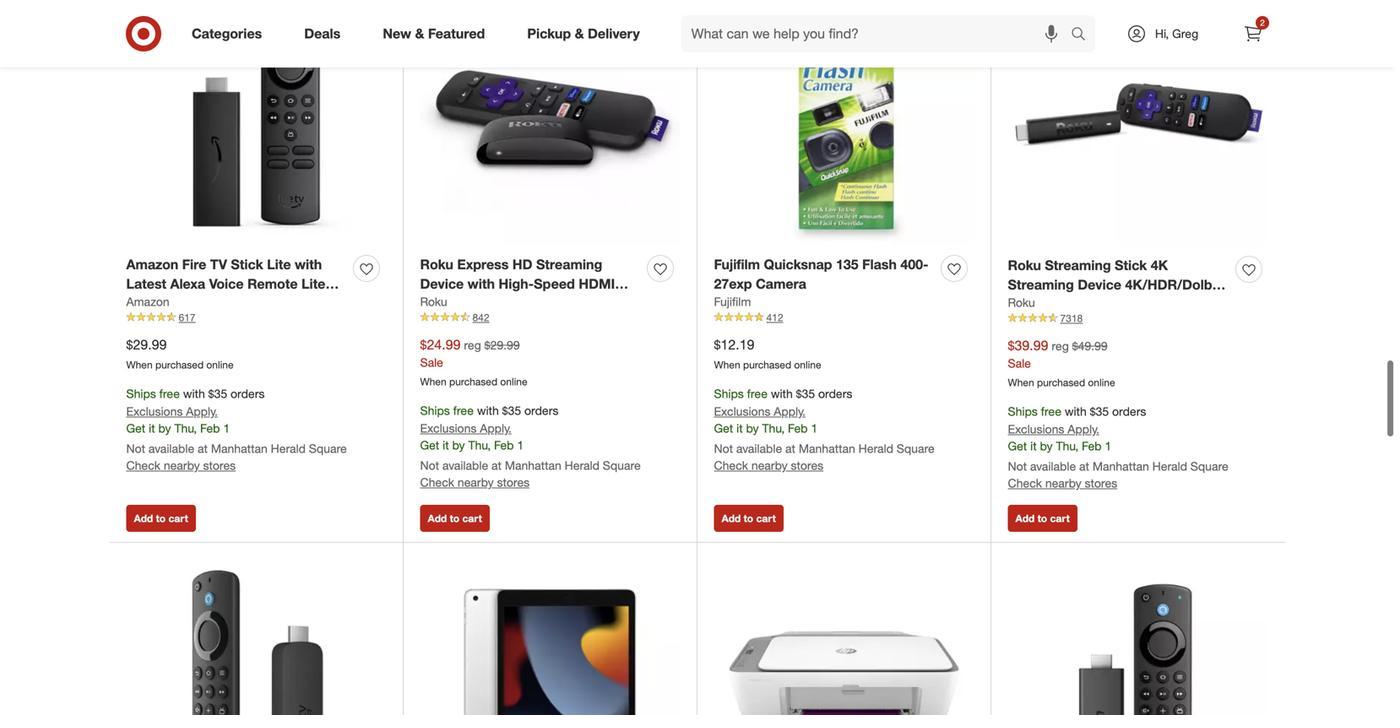 Task type: vqa. For each thing, say whether or not it's contained in the screenshot.
Edit
no



Task type: describe. For each thing, give the bounding box(es) containing it.
cart for fujifilm quicksnap 135 flash 400- 27exp camera
[[757, 512, 776, 525]]

with inside the roku express hd streaming device with high-speed hdmi cable, simple remote, and wi-fi - black
[[468, 276, 495, 292]]

$39.99 reg $49.99 sale when purchased online
[[1008, 337, 1116, 389]]

when inside $12.19 when purchased online
[[714, 359, 741, 371]]

cable,
[[420, 295, 461, 312]]

controls),
[[173, 295, 234, 312]]

reg for $39.99
[[1052, 339, 1069, 353]]

apply. for roku streaming stick 4k streaming device 4k/hdr/dolby vision with voice remote with tv controls
[[1068, 422, 1100, 437]]

stores for amazon fire tv stick lite with latest alexa voice remote lite (no tv controls), hd streaming device
[[203, 458, 236, 473]]

fujifilm for fujifilm quicksnap 135 flash 400- 27exp camera
[[714, 256, 760, 273]]

stick inside the roku streaming stick 4k streaming device 4k/hdr/dolby vision with voice remote with tv controls
[[1115, 257, 1148, 274]]

wi-
[[597, 295, 619, 312]]

0 vertical spatial lite
[[267, 256, 291, 273]]

check nearby stores button for fujifilm quicksnap 135 flash 400- 27exp camera
[[714, 457, 824, 474]]

free for fujifilm quicksnap 135 flash 400- 27exp camera
[[747, 387, 768, 401]]

categories
[[192, 25, 262, 42]]

apply. for fujifilm quicksnap 135 flash 400- 27exp camera
[[774, 404, 806, 419]]

orders for latest
[[231, 387, 265, 401]]

add for fujifilm quicksnap 135 flash 400- 27exp camera
[[722, 512, 741, 525]]

add for roku streaming stick 4k streaming device 4k/hdr/dolby vision with voice remote with tv controls
[[1016, 512, 1035, 525]]

herald for amazon fire tv stick lite with latest alexa voice remote lite (no tv controls), hd streaming device
[[271, 441, 306, 456]]

cart for roku express hd streaming device with high-speed hdmi cable, simple remote, and wi-fi - black
[[463, 512, 482, 525]]

with down 4k/hdr/dolby
[[1174, 296, 1202, 312]]

4k
[[1151, 257, 1169, 274]]

amazon fire tv stick lite with latest alexa voice remote lite (no tv controls), hd streaming device link
[[126, 255, 347, 331]]

ships for roku streaming stick 4k streaming device 4k/hdr/dolby vision with voice remote with tv controls
[[1008, 404, 1038, 419]]

roku inside the roku streaming stick 4k streaming device 4k/hdr/dolby vision with voice remote with tv controls
[[1008, 257, 1042, 274]]

fujifilm quicksnap 135 flash 400- 27exp camera link
[[714, 255, 935, 294]]

online inside $12.19 when purchased online
[[795, 359, 822, 371]]

ships for roku express hd streaming device with high-speed hdmi cable, simple remote, and wi-fi - black
[[420, 403, 450, 418]]

What can we help you find? suggestions appear below search field
[[682, 15, 1076, 52]]

new & featured link
[[369, 15, 506, 52]]

purchased inside $12.19 when purchased online
[[744, 359, 792, 371]]

get for amazon fire tv stick lite with latest alexa voice remote lite (no tv controls), hd streaming device
[[126, 421, 146, 436]]

thu, for amazon fire tv stick lite with latest alexa voice remote lite (no tv controls), hd streaming device
[[174, 421, 197, 436]]

manhattan for fujifilm quicksnap 135 flash 400- 27exp camera
[[799, 441, 856, 456]]

device inside the roku streaming stick 4k streaming device 4k/hdr/dolby vision with voice remote with tv controls
[[1078, 277, 1122, 293]]

1 for 4k/hdr/dolby
[[1105, 439, 1112, 454]]

400-
[[901, 256, 929, 273]]

search
[[1064, 27, 1104, 44]]

(no
[[126, 295, 149, 312]]

412 link
[[714, 311, 975, 325]]

streaming up the 7318
[[1045, 257, 1112, 274]]

roku up 'controls'
[[1008, 295, 1036, 310]]

stick inside amazon fire tv stick lite with latest alexa voice remote lite (no tv controls), hd streaming device
[[231, 256, 263, 273]]

speed
[[534, 276, 575, 292]]

feb for amazon fire tv stick lite with latest alexa voice remote lite (no tv controls), hd streaming device
[[200, 421, 220, 436]]

alexa
[[170, 276, 205, 292]]

manhattan for roku express hd streaming device with high-speed hdmi cable, simple remote, and wi-fi - black
[[505, 458, 562, 473]]

$12.19 when purchased online
[[714, 337, 822, 371]]

manhattan for roku streaming stick 4k streaming device 4k/hdr/dolby vision with voice remote with tv controls
[[1093, 459, 1150, 474]]

pickup & delivery
[[527, 25, 640, 42]]

categories link
[[177, 15, 283, 52]]

square for roku express hd streaming device with high-speed hdmi cable, simple remote, and wi-fi - black
[[603, 458, 641, 473]]

orders for camera
[[819, 387, 853, 401]]

feb for fujifilm quicksnap 135 flash 400- 27exp camera
[[788, 421, 808, 436]]

it for fujifilm quicksnap 135 flash 400- 27exp camera
[[737, 421, 743, 436]]

with inside amazon fire tv stick lite with latest alexa voice remote lite (no tv controls), hd streaming device
[[295, 256, 322, 273]]

when inside the $24.99 reg $29.99 sale when purchased online
[[420, 376, 447, 388]]

herald for roku streaming stick 4k streaming device 4k/hdr/dolby vision with voice remote with tv controls
[[1153, 459, 1188, 474]]

check for amazon fire tv stick lite with latest alexa voice remote lite (no tv controls), hd streaming device
[[126, 458, 160, 473]]

$35 for camera
[[796, 387, 815, 401]]

and
[[569, 295, 594, 312]]

amazon for amazon fire tv stick lite with latest alexa voice remote lite (no tv controls), hd streaming device
[[126, 256, 178, 273]]

deals link
[[290, 15, 362, 52]]

ships free with $35 orders exclusions apply. get it by thu, feb 1 not available at manhattan herald square check nearby stores for high-
[[420, 403, 641, 490]]

thu, for fujifilm quicksnap 135 flash 400- 27exp camera
[[763, 421, 785, 436]]

fi
[[619, 295, 630, 312]]

tv for alexa
[[152, 295, 169, 312]]

when inside $39.99 reg $49.99 sale when purchased online
[[1008, 377, 1035, 389]]

hi, greg
[[1156, 26, 1199, 41]]

flash
[[863, 256, 897, 273]]

with down the $24.99 reg $29.99 sale when purchased online
[[477, 403, 499, 418]]

exclusions for roku express hd streaming device with high-speed hdmi cable, simple remote, and wi-fi - black
[[420, 421, 477, 436]]

roku streaming stick 4k streaming device 4k/hdr/dolby vision with voice remote with tv controls link
[[1008, 256, 1230, 332]]

apply. for amazon fire tv stick lite with latest alexa voice remote lite (no tv controls), hd streaming device
[[186, 404, 218, 419]]

manhattan for amazon fire tv stick lite with latest alexa voice remote lite (no tv controls), hd streaming device
[[211, 441, 268, 456]]

to for roku express hd streaming device with high-speed hdmi cable, simple remote, and wi-fi - black
[[450, 512, 460, 525]]

7318 link
[[1008, 311, 1270, 326]]

add to cart button for roku express hd streaming device with high-speed hdmi cable, simple remote, and wi-fi - black
[[420, 505, 490, 532]]

$35 for high-
[[502, 403, 521, 418]]

check for fujifilm quicksnap 135 flash 400- 27exp camera
[[714, 458, 749, 473]]

nearby for roku streaming stick 4k streaming device 4k/hdr/dolby vision with voice remote with tv controls
[[1046, 476, 1082, 491]]

high-
[[499, 276, 534, 292]]

amazon fire tv stick lite with latest alexa voice remote lite (no tv controls), hd streaming device
[[126, 256, 326, 331]]

free for amazon fire tv stick lite with latest alexa voice remote lite (no tv controls), hd streaming device
[[159, 387, 180, 401]]

27exp
[[714, 276, 752, 292]]

when inside $29.99 when purchased online
[[126, 359, 153, 371]]

square for roku streaming stick 4k streaming device 4k/hdr/dolby vision with voice remote with tv controls
[[1191, 459, 1229, 474]]

hdmi
[[579, 276, 615, 292]]

add to cart for fujifilm quicksnap 135 flash 400- 27exp camera
[[722, 512, 776, 525]]

sale for $24.99
[[420, 355, 443, 370]]

voice inside amazon fire tv stick lite with latest alexa voice remote lite (no tv controls), hd streaming device
[[209, 276, 244, 292]]

fire
[[182, 256, 206, 273]]

617
[[179, 311, 196, 324]]

it for roku express hd streaming device with high-speed hdmi cable, simple remote, and wi-fi - black
[[443, 438, 449, 453]]

roku express hd streaming device with high-speed hdmi cable, simple remote, and wi-fi - black
[[420, 256, 639, 331]]

sale for $39.99
[[1008, 356, 1032, 371]]

available for roku express hd streaming device with high-speed hdmi cable, simple remote, and wi-fi - black
[[443, 458, 488, 473]]

nearby for amazon fire tv stick lite with latest alexa voice remote lite (no tv controls), hd streaming device
[[164, 458, 200, 473]]

842 link
[[420, 311, 681, 325]]

roku up the black
[[420, 295, 447, 309]]

2
[[1261, 17, 1266, 28]]

available for fujifilm quicksnap 135 flash 400- 27exp camera
[[737, 441, 783, 456]]

exclusions apply. button for fujifilm quicksnap 135 flash 400- 27exp camera
[[714, 403, 806, 420]]

1 for high-
[[517, 438, 524, 453]]

streaming
[[261, 295, 326, 312]]

device inside amazon fire tv stick lite with latest alexa voice remote lite (no tv controls), hd streaming device
[[126, 314, 170, 331]]

exclusions for amazon fire tv stick lite with latest alexa voice remote lite (no tv controls), hd streaming device
[[126, 404, 183, 419]]

with down $29.99 when purchased online
[[183, 387, 205, 401]]

stores for roku express hd streaming device with high-speed hdmi cable, simple remote, and wi-fi - black
[[497, 475, 530, 490]]

voice inside the roku streaming stick 4k streaming device 4k/hdr/dolby vision with voice remote with tv controls
[[1082, 296, 1117, 312]]

quicksnap
[[764, 256, 833, 273]]

thu, for roku streaming stick 4k streaming device 4k/hdr/dolby vision with voice remote with tv controls
[[1057, 439, 1079, 454]]

hd inside amazon fire tv stick lite with latest alexa voice remote lite (no tv controls), hd streaming device
[[237, 295, 257, 312]]

not for roku streaming stick 4k streaming device 4k/hdr/dolby vision with voice remote with tv controls
[[1008, 459, 1027, 474]]

to for fujifilm quicksnap 135 flash 400- 27exp camera
[[744, 512, 754, 525]]

ships for fujifilm quicksnap 135 flash 400- 27exp camera
[[714, 387, 744, 401]]

not for amazon fire tv stick lite with latest alexa voice remote lite (no tv controls), hd streaming device
[[126, 441, 145, 456]]

orders for 4k/hdr/dolby
[[1113, 404, 1147, 419]]

exclusions apply. button for amazon fire tv stick lite with latest alexa voice remote lite (no tv controls), hd streaming device
[[126, 403, 218, 420]]

delivery
[[588, 25, 640, 42]]

device inside the roku express hd streaming device with high-speed hdmi cable, simple remote, and wi-fi - black
[[420, 276, 464, 292]]

simple
[[464, 295, 508, 312]]

get for fujifilm quicksnap 135 flash 400- 27exp camera
[[714, 421, 734, 436]]

new & featured
[[383, 25, 485, 42]]

with up 'controls'
[[1051, 296, 1078, 312]]

2 link
[[1235, 15, 1272, 52]]

greg
[[1173, 26, 1199, 41]]



Task type: locate. For each thing, give the bounding box(es) containing it.
orders down the $24.99 reg $29.99 sale when purchased online
[[525, 403, 559, 418]]

apply.
[[186, 404, 218, 419], [774, 404, 806, 419], [480, 421, 512, 436], [1068, 422, 1100, 437]]

get for roku express hd streaming device with high-speed hdmi cable, simple remote, and wi-fi - black
[[420, 438, 440, 453]]

by
[[158, 421, 171, 436], [747, 421, 759, 436], [452, 438, 465, 453], [1041, 439, 1053, 454]]

0 horizontal spatial roku link
[[420, 294, 447, 311]]

amazon
[[126, 256, 178, 273], [126, 295, 170, 309]]

1 add to cart button from the left
[[126, 505, 196, 532]]

3 add to cart button from the left
[[714, 505, 784, 532]]

online inside $39.99 reg $49.99 sale when purchased online
[[1089, 377, 1116, 389]]

thu,
[[174, 421, 197, 436], [763, 421, 785, 436], [468, 438, 491, 453], [1057, 439, 1079, 454]]

streaming up vision
[[1008, 277, 1075, 293]]

herald for roku express hd streaming device with high-speed hdmi cable, simple remote, and wi-fi - black
[[565, 458, 600, 473]]

amazon fire tv stick with 4k ultra hd streaming media player and alexa voice remote (2023) image
[[126, 560, 387, 716], [126, 560, 387, 716]]

sale down "$24.99"
[[420, 355, 443, 370]]

$29.99 when purchased online
[[126, 337, 234, 371]]

amazon fire tv stick lite with latest alexa voice remote lite (no tv controls), hd streaming device image
[[126, 0, 387, 245], [126, 0, 387, 245]]

& right new
[[415, 25, 425, 42]]

roku link up the black
[[420, 294, 447, 311]]

not for fujifilm quicksnap 135 flash 400- 27exp camera
[[714, 441, 733, 456]]

2 horizontal spatial device
[[1078, 277, 1122, 293]]

$24.99
[[420, 337, 461, 353]]

purchased inside $39.99 reg $49.99 sale when purchased online
[[1038, 377, 1086, 389]]

roku up cable,
[[420, 256, 454, 273]]

amazon down "latest"
[[126, 295, 170, 309]]

free down the $24.99 reg $29.99 sale when purchased online
[[453, 403, 474, 418]]

tv down 4k/hdr/dolby
[[1205, 296, 1223, 312]]

roku
[[420, 256, 454, 273], [1008, 257, 1042, 274], [420, 295, 447, 309], [1008, 295, 1036, 310]]

add for roku express hd streaming device with high-speed hdmi cable, simple remote, and wi-fi - black
[[428, 512, 447, 525]]

exclusions
[[126, 404, 183, 419], [714, 404, 771, 419], [420, 421, 477, 436], [1008, 422, 1065, 437]]

orders down $39.99 reg $49.99 sale when purchased online at the right
[[1113, 404, 1147, 419]]

free down $12.19 when purchased online
[[747, 387, 768, 401]]

add to cart for amazon fire tv stick lite with latest alexa voice remote lite (no tv controls), hd streaming device
[[134, 512, 188, 525]]

roku express hd streaming device with high-speed hdmi cable, simple remote, and wi-fi - black image
[[420, 0, 681, 245], [420, 0, 681, 245]]

purchased
[[155, 359, 204, 371], [744, 359, 792, 371], [450, 376, 498, 388], [1038, 377, 1086, 389]]

free for roku streaming stick 4k streaming device 4k/hdr/dolby vision with voice remote with tv controls
[[1042, 404, 1062, 419]]

apply. down $12.19 when purchased online
[[774, 404, 806, 419]]

1 vertical spatial remote
[[1120, 296, 1171, 312]]

3 cart from the left
[[757, 512, 776, 525]]

add to cart for roku express hd streaming device with high-speed hdmi cable, simple remote, and wi-fi - black
[[428, 512, 482, 525]]

remote inside amazon fire tv stick lite with latest alexa voice remote lite (no tv controls), hd streaming device
[[248, 276, 298, 292]]

roku inside the roku express hd streaming device with high-speed hdmi cable, simple remote, and wi-fi - black
[[420, 256, 454, 273]]

2 add from the left
[[428, 512, 447, 525]]

latest
[[126, 276, 167, 292]]

412
[[767, 311, 784, 324]]

0 horizontal spatial remote
[[248, 276, 298, 292]]

4k/hdr/dolby
[[1126, 277, 1220, 293]]

842
[[473, 311, 490, 324]]

amazon up "latest"
[[126, 256, 178, 273]]

0 horizontal spatial stick
[[231, 256, 263, 273]]

at for roku streaming stick 4k streaming device 4k/hdr/dolby vision with voice remote with tv controls
[[1080, 459, 1090, 474]]

2 add to cart from the left
[[428, 512, 482, 525]]

controls
[[1008, 315, 1064, 332]]

when down (no
[[126, 359, 153, 371]]

stores for fujifilm quicksnap 135 flash 400- 27exp camera
[[791, 458, 824, 473]]

exclusions for roku streaming stick 4k streaming device 4k/hdr/dolby vision with voice remote with tv controls
[[1008, 422, 1065, 437]]

0 horizontal spatial &
[[415, 25, 425, 42]]

add to cart for roku streaming stick 4k streaming device 4k/hdr/dolby vision with voice remote with tv controls
[[1016, 512, 1070, 525]]

add to cart button for amazon fire tv stick lite with latest alexa voice remote lite (no tv controls), hd streaming device
[[126, 505, 196, 532]]

0 vertical spatial remote
[[248, 276, 298, 292]]

roku link up 'controls'
[[1008, 295, 1036, 311]]

get
[[126, 421, 146, 436], [714, 421, 734, 436], [420, 438, 440, 453], [1008, 439, 1028, 454]]

orders down 412 link
[[819, 387, 853, 401]]

purchased inside the $24.99 reg $29.99 sale when purchased online
[[450, 376, 498, 388]]

device down "amazon" link
[[126, 314, 170, 331]]

free for roku express hd streaming device with high-speed hdmi cable, simple remote, and wi-fi - black
[[453, 403, 474, 418]]

ships for amazon fire tv stick lite with latest alexa voice remote lite (no tv controls), hd streaming device
[[126, 387, 156, 401]]

exclusions down the $24.99 reg $29.99 sale when purchased online
[[420, 421, 477, 436]]

nearby for roku express hd streaming device with high-speed hdmi cable, simple remote, and wi-fi - black
[[458, 475, 494, 490]]

$35
[[208, 387, 227, 401], [796, 387, 815, 401], [502, 403, 521, 418], [1091, 404, 1110, 419]]

amazon fire tv stick with alexa voice remote (includes tv controls) | dolby atmos audio | 2020 release image
[[1008, 560, 1270, 716], [1008, 560, 1270, 716]]

1 horizontal spatial reg
[[1052, 339, 1069, 353]]

fujifilm
[[714, 256, 760, 273], [714, 295, 751, 309]]

1 vertical spatial amazon
[[126, 295, 170, 309]]

free
[[159, 387, 180, 401], [747, 387, 768, 401], [453, 403, 474, 418], [1042, 404, 1062, 419]]

with up streaming at the left of page
[[295, 256, 322, 273]]

thu, down $39.99 reg $49.99 sale when purchased online at the right
[[1057, 439, 1079, 454]]

2 horizontal spatial tv
[[1205, 296, 1223, 312]]

hd up high-
[[513, 256, 533, 273]]

voice up controls),
[[209, 276, 244, 292]]

remote up streaming at the left of page
[[248, 276, 298, 292]]

tv right fire
[[210, 256, 227, 273]]

ships down $29.99 when purchased online
[[126, 387, 156, 401]]

0 horizontal spatial device
[[126, 314, 170, 331]]

0 vertical spatial hd
[[513, 256, 533, 273]]

roku link
[[420, 294, 447, 311], [1008, 295, 1036, 311]]

remote
[[248, 276, 298, 292], [1120, 296, 1171, 312]]

1 fujifilm from the top
[[714, 256, 760, 273]]

add to cart button for roku streaming stick 4k streaming device 4k/hdr/dolby vision with voice remote with tv controls
[[1008, 505, 1078, 532]]

get for roku streaming stick 4k streaming device 4k/hdr/dolby vision with voice remote with tv controls
[[1008, 439, 1028, 454]]

at for amazon fire tv stick lite with latest alexa voice remote lite (no tv controls), hd streaming device
[[198, 441, 208, 456]]

not for roku express hd streaming device with high-speed hdmi cable, simple remote, and wi-fi - black
[[420, 458, 439, 473]]

ships free with $35 orders exclusions apply. get it by thu, feb 1 not available at manhattan herald square check nearby stores for 4k/hdr/dolby
[[1008, 404, 1229, 491]]

fujifilm down 27exp
[[714, 295, 751, 309]]

0 horizontal spatial sale
[[420, 355, 443, 370]]

exclusions apply. button down the $24.99 reg $29.99 sale when purchased online
[[420, 420, 512, 437]]

tv
[[210, 256, 227, 273], [152, 295, 169, 312], [1205, 296, 1223, 312]]

exclusions apply. button
[[126, 403, 218, 420], [714, 403, 806, 420], [420, 420, 512, 437], [1008, 421, 1100, 438]]

1 vertical spatial lite
[[302, 276, 326, 292]]

1 horizontal spatial device
[[420, 276, 464, 292]]

streaming up speed
[[537, 256, 603, 273]]

by for roku express hd streaming device with high-speed hdmi cable, simple remote, and wi-fi - black
[[452, 438, 465, 453]]

0 horizontal spatial voice
[[209, 276, 244, 292]]

exclusions down $39.99 reg $49.99 sale when purchased online at the right
[[1008, 422, 1065, 437]]

hp deskjet 2755e wireless all-in-one color printer, scanner, copier with instant ink and hp+ (26k67) image
[[714, 560, 975, 716], [714, 560, 975, 716]]

by down $39.99 reg $49.99 sale when purchased online at the right
[[1041, 439, 1053, 454]]

fujifilm quicksnap 135 flash 400-27exp camera image
[[714, 0, 975, 245], [714, 0, 975, 245]]

online down 412 link
[[795, 359, 822, 371]]

deals
[[304, 25, 341, 42]]

0 horizontal spatial $29.99
[[126, 337, 167, 353]]

ships free with $35 orders exclusions apply. get it by thu, feb 1 not available at manhattan herald square check nearby stores for camera
[[714, 387, 935, 473]]

roku streaming stick 4k streaming device 4k/hdr/dolby vision with voice remote with tv controls image
[[1008, 0, 1270, 246], [1008, 0, 1270, 246]]

reg down the 7318
[[1052, 339, 1069, 353]]

1 horizontal spatial lite
[[302, 276, 326, 292]]

4 add to cart button from the left
[[1008, 505, 1078, 532]]

stick
[[231, 256, 263, 273], [1115, 257, 1148, 274]]

4 to from the left
[[1038, 512, 1048, 525]]

$39.99
[[1008, 337, 1049, 354]]

reg
[[464, 338, 481, 353], [1052, 339, 1069, 353]]

featured
[[428, 25, 485, 42]]

nearby for fujifilm quicksnap 135 flash 400- 27exp camera
[[752, 458, 788, 473]]

feb for roku streaming stick 4k streaming device 4k/hdr/dolby vision with voice remote with tv controls
[[1082, 439, 1102, 454]]

search button
[[1064, 15, 1104, 56]]

by down the $24.99 reg $29.99 sale when purchased online
[[452, 438, 465, 453]]

orders
[[231, 387, 265, 401], [819, 387, 853, 401], [525, 403, 559, 418], [1113, 404, 1147, 419]]

2 to from the left
[[450, 512, 460, 525]]

4 add to cart from the left
[[1016, 512, 1070, 525]]

by down $12.19 when purchased online
[[747, 421, 759, 436]]

roku up vision
[[1008, 257, 1042, 274]]

nearby
[[164, 458, 200, 473], [752, 458, 788, 473], [458, 475, 494, 490], [1046, 476, 1082, 491]]

device
[[420, 276, 464, 292], [1078, 277, 1122, 293], [126, 314, 170, 331]]

1 & from the left
[[415, 25, 425, 42]]

$35 down $12.19 when purchased online
[[796, 387, 815, 401]]

tv inside the roku streaming stick 4k streaming device 4k/hdr/dolby vision with voice remote with tv controls
[[1205, 296, 1223, 312]]

at
[[198, 441, 208, 456], [786, 441, 796, 456], [492, 458, 502, 473], [1080, 459, 1090, 474]]

online down $49.99
[[1089, 377, 1116, 389]]

purchased down 617
[[155, 359, 204, 371]]

1 vertical spatial fujifilm
[[714, 295, 751, 309]]

$29.99 down (no
[[126, 337, 167, 353]]

exclusions apply. button for roku express hd streaming device with high-speed hdmi cable, simple remote, and wi-fi - black
[[420, 420, 512, 437]]

to for amazon fire tv stick lite with latest alexa voice remote lite (no tv controls), hd streaming device
[[156, 512, 166, 525]]

when
[[126, 359, 153, 371], [714, 359, 741, 371], [420, 376, 447, 388], [1008, 377, 1035, 389]]

online down '617' link
[[207, 359, 234, 371]]

available
[[149, 441, 194, 456], [737, 441, 783, 456], [443, 458, 488, 473], [1031, 459, 1077, 474]]

roku link for device
[[420, 294, 447, 311]]

sale inside the $24.99 reg $29.99 sale when purchased online
[[420, 355, 443, 370]]

check for roku express hd streaming device with high-speed hdmi cable, simple remote, and wi-fi - black
[[420, 475, 455, 490]]

purchased inside $29.99 when purchased online
[[155, 359, 204, 371]]

free down $29.99 when purchased online
[[159, 387, 180, 401]]

1 vertical spatial hd
[[237, 295, 257, 312]]

&
[[415, 25, 425, 42], [575, 25, 584, 42]]

hd
[[513, 256, 533, 273], [237, 295, 257, 312]]

$29.99 inside the $24.99 reg $29.99 sale when purchased online
[[485, 338, 520, 353]]

device up the 7318
[[1078, 277, 1122, 293]]

apply. down $39.99 reg $49.99 sale when purchased online at the right
[[1068, 422, 1100, 437]]

by down $29.99 when purchased online
[[158, 421, 171, 436]]

orders for high-
[[525, 403, 559, 418]]

tv right (no
[[152, 295, 169, 312]]

check
[[126, 458, 160, 473], [714, 458, 749, 473], [420, 475, 455, 490], [1008, 476, 1043, 491]]

at for fujifilm quicksnap 135 flash 400- 27exp camera
[[786, 441, 796, 456]]

-
[[634, 295, 639, 312]]

fujifilm link
[[714, 294, 751, 311]]

with down $39.99 reg $49.99 sale when purchased online at the right
[[1065, 404, 1087, 419]]

0 vertical spatial voice
[[209, 276, 244, 292]]

$35 for latest
[[208, 387, 227, 401]]

$35 down the $24.99 reg $29.99 sale when purchased online
[[502, 403, 521, 418]]

thu, down $29.99 when purchased online
[[174, 421, 197, 436]]

1 vertical spatial voice
[[1082, 296, 1117, 312]]

3 to from the left
[[744, 512, 754, 525]]

reg inside the $24.99 reg $29.99 sale when purchased online
[[464, 338, 481, 353]]

ships free with $35 orders exclusions apply. get it by thu, feb 1 not available at manhattan herald square check nearby stores
[[126, 387, 347, 473], [714, 387, 935, 473], [420, 403, 641, 490], [1008, 404, 1229, 491]]

when down "$24.99"
[[420, 376, 447, 388]]

cart for roku streaming stick 4k streaming device 4k/hdr/dolby vision with voice remote with tv controls
[[1051, 512, 1070, 525]]

4 cart from the left
[[1051, 512, 1070, 525]]

apply. for roku express hd streaming device with high-speed hdmi cable, simple remote, and wi-fi - black
[[480, 421, 512, 436]]

hd right controls),
[[237, 295, 257, 312]]

exclusions down $29.99 when purchased online
[[126, 404, 183, 419]]

hd inside the roku express hd streaming device with high-speed hdmi cable, simple remote, and wi-fi - black
[[513, 256, 533, 273]]

amazon inside amazon fire tv stick lite with latest alexa voice remote lite (no tv controls), hd streaming device
[[126, 256, 178, 273]]

check nearby stores button for roku express hd streaming device with high-speed hdmi cable, simple remote, and wi-fi - black
[[420, 474, 530, 491]]

apple ipad 10.2-inch wi-fi (2021, 9th generation) image
[[420, 560, 681, 716], [420, 560, 681, 716]]

$35 down $39.99 reg $49.99 sale when purchased online at the right
[[1091, 404, 1110, 419]]

1 for camera
[[811, 421, 818, 436]]

1 amazon from the top
[[126, 256, 178, 273]]

square
[[309, 441, 347, 456], [897, 441, 935, 456], [603, 458, 641, 473], [1191, 459, 1229, 474]]

$35 down $29.99 when purchased online
[[208, 387, 227, 401]]

online down '842' link
[[501, 376, 528, 388]]

2 add to cart button from the left
[[420, 505, 490, 532]]

apply. down the $24.99 reg $29.99 sale when purchased online
[[480, 421, 512, 436]]

617 link
[[126, 311, 387, 325]]

3 add to cart from the left
[[722, 512, 776, 525]]

with down $12.19 when purchased online
[[771, 387, 793, 401]]

amazon link
[[126, 294, 170, 311]]

exclusions for fujifilm quicksnap 135 flash 400- 27exp camera
[[714, 404, 771, 419]]

add for amazon fire tv stick lite with latest alexa voice remote lite (no tv controls), hd streaming device
[[134, 512, 153, 525]]

check for roku streaming stick 4k streaming device 4k/hdr/dolby vision with voice remote with tv controls
[[1008, 476, 1043, 491]]

& right pickup in the top of the page
[[575, 25, 584, 42]]

feb for roku express hd streaming device with high-speed hdmi cable, simple remote, and wi-fi - black
[[494, 438, 514, 453]]

tv for vision
[[1205, 296, 1223, 312]]

by for roku streaming stick 4k streaming device 4k/hdr/dolby vision with voice remote with tv controls
[[1041, 439, 1053, 454]]

when down $39.99
[[1008, 377, 1035, 389]]

1 add to cart from the left
[[134, 512, 188, 525]]

when down $12.19
[[714, 359, 741, 371]]

$29.99 inside $29.99 when purchased online
[[126, 337, 167, 353]]

2 & from the left
[[575, 25, 584, 42]]

check nearby stores button for amazon fire tv stick lite with latest alexa voice remote lite (no tv controls), hd streaming device
[[126, 457, 236, 474]]

exclusions down $12.19 when purchased online
[[714, 404, 771, 419]]

remote inside the roku streaming stick 4k streaming device 4k/hdr/dolby vision with voice remote with tv controls
[[1120, 296, 1171, 312]]

add to cart button
[[126, 505, 196, 532], [420, 505, 490, 532], [714, 505, 784, 532], [1008, 505, 1078, 532]]

1 horizontal spatial stick
[[1115, 257, 1148, 274]]

it for amazon fire tv stick lite with latest alexa voice remote lite (no tv controls), hd streaming device
[[149, 421, 155, 436]]

0 vertical spatial fujifilm
[[714, 256, 760, 273]]

ships down $39.99 reg $49.99 sale when purchased online at the right
[[1008, 404, 1038, 419]]

2 cart from the left
[[463, 512, 482, 525]]

exclusions apply. button for roku streaming stick 4k streaming device 4k/hdr/dolby vision with voice remote with tv controls
[[1008, 421, 1100, 438]]

ships down the $24.99 reg $29.99 sale when purchased online
[[420, 403, 450, 418]]

camera
[[756, 276, 807, 292]]

black
[[420, 314, 456, 331]]

1 add from the left
[[134, 512, 153, 525]]

$12.19
[[714, 337, 755, 353]]

check nearby stores button for roku streaming stick 4k streaming device 4k/hdr/dolby vision with voice remote with tv controls
[[1008, 475, 1118, 492]]

1 horizontal spatial hd
[[513, 256, 533, 273]]

new
[[383, 25, 412, 42]]

cart for amazon fire tv stick lite with latest alexa voice remote lite (no tv controls), hd streaming device
[[169, 512, 188, 525]]

purchased down $12.19
[[744, 359, 792, 371]]

device up cable,
[[420, 276, 464, 292]]

1 horizontal spatial &
[[575, 25, 584, 42]]

available for roku streaming stick 4k streaming device 4k/hdr/dolby vision with voice remote with tv controls
[[1031, 459, 1077, 474]]

thu, down $12.19 when purchased online
[[763, 421, 785, 436]]

$49.99
[[1073, 339, 1108, 353]]

3 add from the left
[[722, 512, 741, 525]]

2 amazon from the top
[[126, 295, 170, 309]]

roku express hd streaming device with high-speed hdmi cable, simple remote, and wi-fi - black link
[[420, 255, 641, 331]]

free down $39.99 reg $49.99 sale when purchased online at the right
[[1042, 404, 1062, 419]]

4 add from the left
[[1016, 512, 1035, 525]]

sale down $39.99
[[1008, 356, 1032, 371]]

orders down '617' link
[[231, 387, 265, 401]]

ships down $12.19
[[714, 387, 744, 401]]

at for roku express hd streaming device with high-speed hdmi cable, simple remote, and wi-fi - black
[[492, 458, 502, 473]]

1 horizontal spatial voice
[[1082, 296, 1117, 312]]

& for pickup
[[575, 25, 584, 42]]

exclusions apply. button down $39.99 reg $49.99 sale when purchased online at the right
[[1008, 421, 1100, 438]]

sale inside $39.99 reg $49.99 sale when purchased online
[[1008, 356, 1032, 371]]

135
[[836, 256, 859, 273]]

1 horizontal spatial roku link
[[1008, 295, 1036, 311]]

feb
[[200, 421, 220, 436], [788, 421, 808, 436], [494, 438, 514, 453], [1082, 439, 1102, 454]]

fujifilm quicksnap 135 flash 400- 27exp camera
[[714, 256, 929, 292]]

it for roku streaming stick 4k streaming device 4k/hdr/dolby vision with voice remote with tv controls
[[1031, 439, 1037, 454]]

fujifilm up 27exp
[[714, 256, 760, 273]]

purchased down "$24.99"
[[450, 376, 498, 388]]

by for amazon fire tv stick lite with latest alexa voice remote lite (no tv controls), hd streaming device
[[158, 421, 171, 436]]

express
[[457, 256, 509, 273]]

$29.99
[[126, 337, 167, 353], [485, 338, 520, 353]]

1 horizontal spatial sale
[[1008, 356, 1032, 371]]

7318
[[1061, 312, 1083, 325]]

reg for $24.99
[[464, 338, 481, 353]]

0 horizontal spatial reg
[[464, 338, 481, 353]]

0 horizontal spatial lite
[[267, 256, 291, 273]]

not
[[126, 441, 145, 456], [714, 441, 733, 456], [420, 458, 439, 473], [1008, 459, 1027, 474]]

pickup & delivery link
[[513, 15, 661, 52]]

0 horizontal spatial tv
[[152, 295, 169, 312]]

streaming
[[537, 256, 603, 273], [1045, 257, 1112, 274], [1008, 277, 1075, 293]]

sale
[[420, 355, 443, 370], [1008, 356, 1032, 371]]

herald for fujifilm quicksnap 135 flash 400- 27exp camera
[[859, 441, 894, 456]]

voice up $49.99
[[1082, 296, 1117, 312]]

purchased down $49.99
[[1038, 377, 1086, 389]]

remote down 4k/hdr/dolby
[[1120, 296, 1171, 312]]

roku link for streaming
[[1008, 295, 1036, 311]]

lite
[[267, 256, 291, 273], [302, 276, 326, 292]]

stick left 4k
[[1115, 257, 1148, 274]]

ships
[[126, 387, 156, 401], [714, 387, 744, 401], [420, 403, 450, 418], [1008, 404, 1038, 419]]

1 cart from the left
[[169, 512, 188, 525]]

to for roku streaming stick 4k streaming device 4k/hdr/dolby vision with voice remote with tv controls
[[1038, 512, 1048, 525]]

1 horizontal spatial remote
[[1120, 296, 1171, 312]]

2 fujifilm from the top
[[714, 295, 751, 309]]

& for new
[[415, 25, 425, 42]]

add to cart button for fujifilm quicksnap 135 flash 400- 27exp camera
[[714, 505, 784, 532]]

online inside $29.99 when purchased online
[[207, 359, 234, 371]]

to
[[156, 512, 166, 525], [450, 512, 460, 525], [744, 512, 754, 525], [1038, 512, 1048, 525]]

thu, down the $24.99 reg $29.99 sale when purchased online
[[468, 438, 491, 453]]

roku streaming stick 4k streaming device 4k/hdr/dolby vision with voice remote with tv controls
[[1008, 257, 1223, 332]]

0 vertical spatial amazon
[[126, 256, 178, 273]]

ships free with $35 orders exclusions apply. get it by thu, feb 1 not available at manhattan herald square check nearby stores for latest
[[126, 387, 347, 473]]

vision
[[1008, 296, 1047, 312]]

with down express
[[468, 276, 495, 292]]

online inside the $24.99 reg $29.99 sale when purchased online
[[501, 376, 528, 388]]

$24.99 reg $29.99 sale when purchased online
[[420, 337, 528, 388]]

apply. down $29.99 when purchased online
[[186, 404, 218, 419]]

1 horizontal spatial tv
[[210, 256, 227, 273]]

reg down the 842
[[464, 338, 481, 353]]

stick right fire
[[231, 256, 263, 273]]

$29.99 down the 842
[[485, 338, 520, 353]]

exclusions apply. button down $29.99 when purchased online
[[126, 403, 218, 420]]

streaming inside the roku express hd streaming device with high-speed hdmi cable, simple remote, and wi-fi - black
[[537, 256, 603, 273]]

1 horizontal spatial $29.99
[[485, 338, 520, 353]]

0 horizontal spatial hd
[[237, 295, 257, 312]]

exclusions apply. button down $12.19 when purchased online
[[714, 403, 806, 420]]

remote,
[[512, 295, 566, 312]]

by for fujifilm quicksnap 135 flash 400- 27exp camera
[[747, 421, 759, 436]]

square for amazon fire tv stick lite with latest alexa voice remote lite (no tv controls), hd streaming device
[[309, 441, 347, 456]]

reg inside $39.99 reg $49.99 sale when purchased online
[[1052, 339, 1069, 353]]

hi,
[[1156, 26, 1170, 41]]

fujifilm inside fujifilm quicksnap 135 flash 400- 27exp camera
[[714, 256, 760, 273]]

check nearby stores button
[[126, 457, 236, 474], [714, 457, 824, 474], [420, 474, 530, 491], [1008, 475, 1118, 492]]

pickup
[[527, 25, 571, 42]]

1 to from the left
[[156, 512, 166, 525]]

$35 for 4k/hdr/dolby
[[1091, 404, 1110, 419]]



